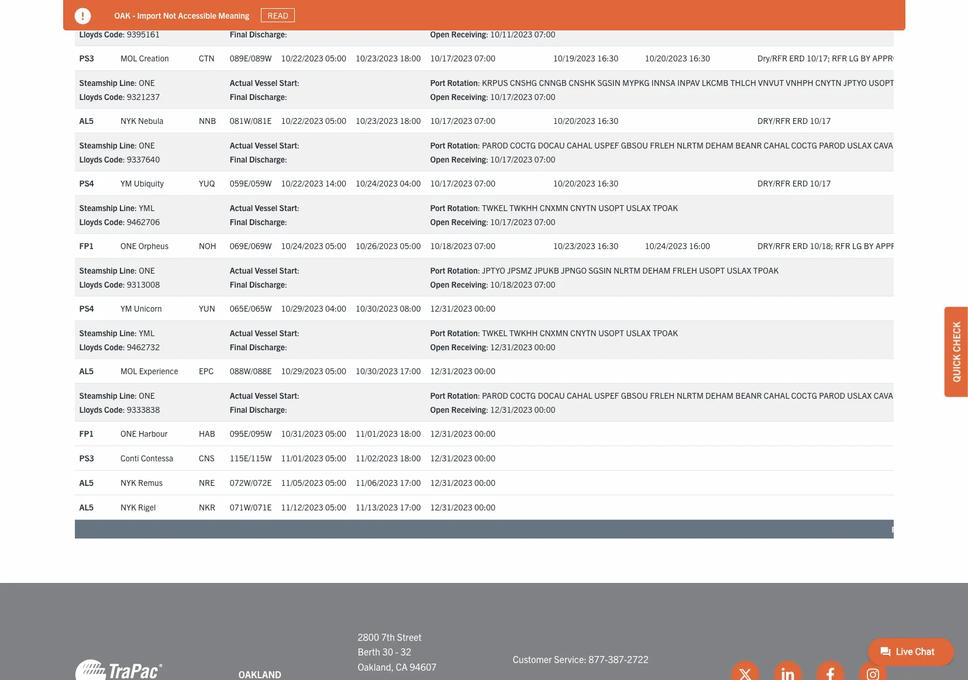 Task type: vqa. For each thing, say whether or not it's contained in the screenshot.


Task type: locate. For each thing, give the bounding box(es) containing it.
4 port from the top
[[430, 265, 446, 276]]

lloyds left 9337640
[[79, 154, 102, 164]]

frleh for 00:00
[[650, 390, 675, 401]]

7 code from the top
[[104, 404, 123, 415]]

1 vertical spatial approval
[[876, 241, 916, 251]]

1 vertical spatial gbsou
[[621, 390, 648, 401]]

30
[[383, 646, 393, 658]]

0 vertical spatial 10/20/2023
[[645, 53, 688, 63]]

port inside port rotation : parod coctg docau cahal uspef gbsou frleh nlrtm deham beanr cahal coctg parod uslax cavan usopt tpoak open receiving : 12/31/2023 00:00
[[430, 390, 446, 401]]

1 fp1 from the top
[[79, 241, 94, 251]]

vessel for steamship line : yml lloyds code : 9462732
[[255, 328, 278, 338]]

9395161
[[127, 29, 160, 39]]

0 vertical spatial dry/rfr
[[758, 116, 791, 126]]

12/31/2023 00:00
[[430, 303, 496, 314], [430, 366, 496, 377], [430, 429, 496, 439], [430, 453, 496, 464], [430, 478, 496, 488], [430, 502, 496, 513]]

line for 9337640
[[119, 140, 135, 150]]

5 lloyds from the top
[[79, 279, 102, 290]]

10/17 for 10/23/2023 18:00
[[810, 116, 831, 126]]

final down meaning
[[230, 29, 247, 39]]

yuq
[[199, 178, 215, 189]]

2 nyk from the top
[[121, 478, 136, 488]]

oak - import not accessible meaning
[[114, 10, 249, 20]]

beanr inside port rotation : parod coctg docau cahal uspef gbsou frleh nlrtm deham beanr cahal coctg parod uslax cavan usopt tpoak open receiving : 10/17/2023 07:00
[[736, 140, 762, 150]]

2 10/17 from the top
[[810, 178, 831, 189]]

inpav
[[678, 77, 700, 88]]

deham inside port rotation : parod coctg docau cahal uspef gbsou frleh nlrtm deham beanr cahal coctg parod uslax cavan usopt tpoak open receiving : 10/17/2023 07:00
[[706, 140, 734, 150]]

9462706
[[127, 216, 160, 227]]

1 vertical spatial mol
[[121, 366, 137, 377]]

docau inside port rotation : parod coctg docau cahal uspef gbsou frleh nlrtm deham beanr cahal coctg parod uslax cavan usopt tpoak open receiving : 10/17/2023 07:00
[[538, 140, 565, 150]]

2 vertical spatial 17:00
[[400, 502, 421, 513]]

ps3 left conti
[[79, 453, 94, 464]]

code left 9333838
[[104, 404, 123, 415]]

final up 069e/069w
[[230, 216, 247, 227]]

nyk rigel
[[121, 502, 156, 513]]

1 vertical spatial yml
[[139, 328, 155, 338]]

nlrtm inside port rotation : parod coctg docau cahal uspef gbsou frleh nlrtm deham beanr cahal coctg parod uslax cavan usopt tpoak open receiving : 12/31/2023 00:00
[[677, 390, 704, 401]]

0 vertical spatial -
[[133, 10, 135, 20]]

steamship inside "steamship line : one lloyds code : 9321237"
[[79, 77, 118, 88]]

displayed
[[923, 524, 959, 535]]

discharge for : 9313008
[[249, 279, 285, 290]]

uspef inside port rotation : parod coctg docau cahal uspef gbsou frleh nlrtm deham beanr cahal coctg parod uslax cavan usopt tpoak open receiving : 12/31/2023 00:00
[[595, 390, 619, 401]]

0 vertical spatial dry/rfr erd 10/17
[[758, 116, 831, 126]]

2 vertical spatial 10/20/2023 16:30
[[554, 178, 619, 189]]

sgsin for nlrtm
[[589, 265, 612, 276]]

11/01/2023 up 11/05/2023
[[281, 453, 324, 464]]

dry/rfr
[[758, 53, 788, 63]]

07:00 inside port rotation : jptyo jpsmz jpukb jpngo sgsin nlrtm deham frleh usopt uslax tpoak open receiving : 10/18/2023 07:00
[[535, 279, 556, 290]]

2 dry/rfr erd 10/17 from the top
[[758, 178, 831, 189]]

lloyds inside steamship line : yml lloyds code : 9462732
[[79, 342, 102, 352]]

10/22/2023 for 089e/089w
[[281, 53, 324, 63]]

10/22/2023
[[281, 53, 324, 63], [281, 116, 324, 126], [281, 178, 324, 189]]

twkel inside port rotation : twkel twkhh cnxmn cnytn usopt uslax tpoak open receiving : 10/17/2023 07:00
[[482, 202, 508, 213]]

10/30/2023
[[356, 303, 398, 314], [356, 366, 398, 377]]

4 start from the top
[[279, 202, 297, 213]]

twkhh inside port rotation : twkel twkhh cnxmn cnytn usopt uslax tpoak open receiving : 12/31/2023 00:00
[[510, 328, 538, 338]]

final for : 9462732
[[230, 342, 247, 352]]

ps4 for ym unicorn
[[79, 303, 94, 314]]

vessel down the 059e/059w
[[255, 202, 278, 213]]

steamship for steamship line : one lloyds code : 9337640
[[79, 140, 118, 150]]

18:00 for 081w/081e
[[400, 116, 421, 126]]

vessel down 088w/088e
[[255, 390, 278, 401]]

rotation inside port rotation : twkel twkhh cnxmn cnytn usopt uslax tpoak open receiving : 12/31/2023 00:00
[[448, 328, 478, 338]]

one for steamship line : one lloyds code : 9321237
[[139, 77, 155, 88]]

7 actual from the top
[[230, 390, 253, 401]]

2 vertical spatial frleh
[[650, 390, 675, 401]]

6 final from the top
[[230, 342, 247, 352]]

al5 for nyk rigel
[[79, 502, 94, 513]]

0 vertical spatial nlrtm
[[677, 140, 704, 150]]

4 code from the top
[[104, 216, 123, 227]]

5 port from the top
[[430, 328, 446, 338]]

line inside steamship line : yml lloyds code : 9462732
[[119, 328, 135, 338]]

10/24/2023 right 069e/069w
[[281, 241, 324, 251]]

1 vertical spatial nlrtm
[[614, 265, 641, 276]]

2 vertical spatial cnytn
[[571, 328, 597, 338]]

steamship for steamship line : yml lloyds code : 9462706
[[79, 202, 118, 213]]

code for : 9321237
[[104, 91, 123, 102]]

cnytn inside port rotation : krpus cnshg cnngb cnshk sgsin mypkg innsa inpav lkcmb thlch vnvut vnhph cnytn jptyo usopt uslax tpoak open receiving : 10/17/2023 07:00
[[816, 77, 842, 88]]

7 lloyds from the top
[[79, 404, 102, 415]]

4 12/31/2023 00:00 from the top
[[430, 453, 496, 464]]

code left 9462706
[[104, 216, 123, 227]]

1 vertical spatial 04:00
[[325, 303, 347, 314]]

1 12/31/2023 00:00 from the top
[[430, 303, 496, 314]]

actual down 065e/065w
[[230, 328, 253, 338]]

actual vessel start : final discharge : up 065e/065w
[[230, 265, 300, 290]]

1 port from the top
[[430, 77, 446, 88]]

7 vessel from the top
[[255, 390, 278, 401]]

mol
[[121, 53, 137, 63], [121, 366, 137, 377]]

al5 for nyk nebula
[[79, 116, 94, 126]]

2 horizontal spatial 10/24/2023
[[645, 241, 688, 251]]

1 10/22/2023 from the top
[[281, 53, 324, 63]]

nyk left nebula
[[121, 116, 136, 126]]

10/17/2023 inside port rotation : krpus cnshg cnngb cnshk sgsin mypkg innsa inpav lkcmb thlch vnvut vnhph cnytn jptyo usopt uslax tpoak open receiving : 10/17/2023 07:00
[[491, 91, 533, 102]]

al5 up steamship line : one lloyds code : 9337640
[[79, 116, 94, 126]]

usopt inside port rotation : twkel twkhh cnxmn cnytn usopt uslax tpoak open receiving : 12/31/2023 00:00
[[599, 328, 625, 338]]

open inside port rotation : parod coctg docau cahal uspef gbsou frleh nlrtm deham beanr cahal coctg parod uslax cavan usopt tpoak open receiving : 10/17/2023 07:00
[[430, 154, 450, 164]]

0 vertical spatial 10/17/2023 07:00
[[430, 53, 496, 63]]

18:00 for 095e/095w
[[400, 429, 421, 439]]

one left orpheus
[[121, 241, 137, 251]]

line inside steamship line : one lloyds code : 9337640
[[119, 140, 135, 150]]

lloyds left 9313008
[[79, 279, 102, 290]]

code for : 9395161
[[104, 29, 123, 39]]

code left '9462732'
[[104, 342, 123, 352]]

11/01/2023 for 11/01/2023 05:00
[[281, 453, 324, 464]]

actual down 081w/081e on the top
[[230, 140, 253, 150]]

10/24/2023 for 10/24/2023 16:00
[[645, 241, 688, 251]]

1 vertical spatial beanr
[[736, 390, 762, 401]]

1 vertical spatial 10/17
[[810, 178, 831, 189]]

one up 9395161
[[139, 15, 155, 25]]

customer
[[513, 654, 552, 666]]

1 horizontal spatial 10/18/2023
[[491, 279, 533, 290]]

gbsou for : 10/17/2023 07:00
[[621, 140, 648, 150]]

7 receiving from the top
[[451, 404, 486, 415]]

uslax inside port rotation : twkel twkhh cnxmn cnytn usopt uslax tpoak open receiving : 12/31/2023 00:00
[[626, 328, 651, 338]]

one up 9333838
[[139, 390, 155, 401]]

1 vertical spatial 10/17/2023 07:00
[[430, 116, 496, 126]]

1 vertical spatial 10/22/2023
[[281, 116, 324, 126]]

00:00 inside port rotation : twkel twkhh cnxmn cnytn usopt uslax tpoak open receiving : 12/31/2023 00:00
[[535, 342, 556, 352]]

0 vertical spatial 10/29/2023
[[281, 303, 324, 314]]

0 vertical spatial docau
[[538, 140, 565, 150]]

ps4 up steamship line : yml lloyds code : 9462706 at the left
[[79, 178, 94, 189]]

ym left the unicorn
[[121, 303, 132, 314]]

7th
[[382, 631, 395, 643]]

088w/088e
[[230, 366, 272, 377]]

2 vertical spatial 10/22/2023
[[281, 178, 324, 189]]

1 vertical spatial 10/23/2023 18:00
[[356, 116, 421, 126]]

final up 081w/081e on the top
[[230, 91, 247, 102]]

10/29/2023 right 065e/065w
[[281, 303, 324, 314]]

one inside steamship line : one lloyds code : 9337640
[[139, 140, 155, 150]]

yml up '9462732'
[[139, 328, 155, 338]]

nyk for nyk nebula
[[121, 116, 136, 126]]

actual for steamship line : one lloyds code : 9313008
[[230, 265, 253, 276]]

line up 9395161
[[119, 15, 135, 25]]

lloyds inside the 'steamship line : one lloyds code : 9313008'
[[79, 279, 102, 290]]

dry/rfr erd 10/17
[[758, 116, 831, 126], [758, 178, 831, 189]]

10/17/2023 07:00 for 089e/089w
[[430, 53, 496, 63]]

2 docau from the top
[[538, 390, 565, 401]]

11/01/2023 up 11/02/2023
[[356, 429, 398, 439]]

10/22/2023 for 081w/081e
[[281, 116, 324, 126]]

actual down the 059e/059w
[[230, 202, 253, 213]]

rotation inside port rotation : krpus cnshg cnngb cnshk sgsin mypkg innsa inpav lkcmb thlch vnvut vnhph cnytn jptyo usopt uslax tpoak open receiving : 10/17/2023 07:00
[[448, 77, 478, 88]]

nyk
[[121, 116, 136, 126], [121, 478, 136, 488], [121, 502, 136, 513]]

00:00 for 11/06/2023 17:00
[[475, 478, 496, 488]]

lloyds down solid icon
[[79, 29, 102, 39]]

0 vertical spatial cnytn
[[816, 77, 842, 88]]

al5 down steamship line : yml lloyds code : 9462732
[[79, 366, 94, 377]]

1 vertical spatial 17:00
[[400, 478, 421, 488]]

oakland
[[239, 669, 282, 681]]

line for 9321237
[[119, 77, 135, 88]]

0 vertical spatial nyk
[[121, 116, 136, 126]]

10/20/2023 16:30 for 04:00
[[554, 178, 619, 189]]

code inside steamship line : yml lloyds code : 9462732
[[104, 342, 123, 352]]

10/26/2023 05:00
[[356, 241, 421, 251]]

one
[[139, 15, 155, 25], [139, 77, 155, 88], [139, 140, 155, 150], [121, 241, 137, 251], [139, 265, 155, 276], [139, 390, 155, 401], [121, 429, 137, 439]]

2 vertical spatial dry/rfr
[[758, 241, 791, 251]]

nyk left remus at left
[[121, 478, 136, 488]]

lg right 10/18; at right top
[[853, 241, 862, 251]]

1 vertical spatial dry/rfr
[[758, 178, 791, 189]]

usopt inside port rotation : parod coctg docau cahal uspef gbsou frleh nlrtm deham beanr cahal coctg parod uslax cavan usopt tpoak open receiving : 12/31/2023 00:00
[[902, 390, 927, 401]]

nyk for nyk rigel
[[121, 502, 136, 513]]

0 vertical spatial jptyo
[[844, 77, 867, 88]]

line up 9313008
[[119, 265, 135, 276]]

dry/rfr for 10/26/2023 05:00
[[758, 241, 791, 251]]

service:
[[554, 654, 587, 666]]

7 start from the top
[[279, 390, 297, 401]]

2 receiving from the top
[[451, 91, 486, 102]]

yml
[[139, 202, 155, 213], [139, 328, 155, 338]]

one up 9337640
[[139, 140, 155, 150]]

1 vertical spatial 10/30/2023
[[356, 366, 398, 377]]

4 discharge from the top
[[249, 216, 285, 227]]

7 steamship from the top
[[79, 390, 118, 401]]

uslax inside port rotation : parod coctg docau cahal uspef gbsou frleh nlrtm deham beanr cahal coctg parod uslax cavan usopt tpoak open receiving : 12/31/2023 00:00
[[848, 390, 872, 401]]

2 vertical spatial 10/20/2023
[[554, 178, 596, 189]]

3 discharge from the top
[[249, 154, 285, 164]]

10/29/2023 for 10/29/2023 05:00
[[281, 366, 324, 377]]

3 nyk from the top
[[121, 502, 136, 513]]

cahal
[[567, 140, 593, 150], [764, 140, 790, 150], [567, 390, 593, 401], [764, 390, 790, 401]]

0 vertical spatial uspef
[[595, 140, 619, 150]]

twkhh inside port rotation : twkel twkhh cnxmn cnytn usopt uslax tpoak open receiving : 10/17/2023 07:00
[[510, 202, 538, 213]]

steamship inside steamship line : one lloyds code : 9395161
[[79, 15, 118, 25]]

tpoak inside port rotation : parod coctg docau cahal uspef gbsou frleh nlrtm deham beanr cahal coctg parod uslax cavan usopt tpoak open receiving : 10/17/2023 07:00
[[929, 140, 955, 150]]

6 lloyds from the top
[[79, 342, 102, 352]]

actual vessel start : final discharge : up the 059e/059w
[[230, 140, 300, 164]]

0 vertical spatial 10/23/2023 18:00
[[356, 53, 421, 63]]

0 vertical spatial mol
[[121, 53, 137, 63]]

lloyds for steamship line : one lloyds code : 9333838
[[79, 404, 102, 415]]

0 vertical spatial deham
[[706, 140, 734, 150]]

5 receiving from the top
[[451, 279, 486, 290]]

1 10/23/2023 18:00 from the top
[[356, 53, 421, 63]]

tpoak
[[923, 77, 949, 88], [929, 140, 955, 150], [653, 202, 678, 213], [754, 265, 779, 276], [653, 328, 678, 338], [929, 390, 955, 401]]

1 vertical spatial cavan
[[874, 390, 900, 401]]

code inside steamship line : one lloyds code : 9395161
[[104, 29, 123, 39]]

receiving inside port rotation : twkel twkhh cnxmn cnytn usopt uslax tpoak open receiving : 10/17/2023 07:00
[[451, 216, 486, 227]]

rotation inside port rotation : jptyo jpsmz jpukb jpngo sgsin nlrtm deham frleh usopt uslax tpoak open receiving : 10/18/2023 07:00
[[448, 265, 478, 276]]

actual left the read link
[[230, 15, 253, 25]]

1 twkhh from the top
[[510, 202, 538, 213]]

one up 9313008
[[139, 265, 155, 276]]

al5 left nyk remus
[[79, 478, 94, 488]]

conti
[[121, 453, 139, 464]]

1 vertical spatial 10/23/2023
[[356, 116, 398, 126]]

yml inside steamship line : yml lloyds code : 9462732
[[139, 328, 155, 338]]

2800 7th street berth 30 - 32 oakland, ca 94607
[[358, 631, 437, 673]]

10/22/2023 right 081w/081e on the top
[[281, 116, 324, 126]]

port rotation : krpus cnshg cnngb cnshk sgsin mypkg innsa inpav lkcmb thlch vnvut vnhph cnytn jptyo usopt uslax tpoak open receiving : 10/17/2023 07:00
[[430, 77, 949, 102]]

final for : 9321237
[[230, 91, 247, 102]]

1 vertical spatial deham
[[643, 265, 671, 276]]

1 vertical spatial sgsin
[[589, 265, 612, 276]]

approval
[[873, 53, 913, 63], [876, 241, 916, 251]]

usopt inside port rotation : twkel twkhh cnxmn cnytn usopt uslax tpoak open receiving : 10/17/2023 07:00
[[599, 202, 625, 213]]

1 vertical spatial uspef
[[595, 390, 619, 401]]

code
[[104, 29, 123, 39], [104, 91, 123, 102], [104, 154, 123, 164], [104, 216, 123, 227], [104, 279, 123, 290], [104, 342, 123, 352], [104, 404, 123, 415]]

line inside steamship line : one lloyds code : 9395161
[[119, 15, 135, 25]]

tpoak inside port rotation : jptyo jpsmz jpukb jpngo sgsin nlrtm deham frleh usopt uslax tpoak open receiving : 10/18/2023 07:00
[[754, 265, 779, 276]]

vessel down 081w/081e on the top
[[255, 140, 278, 150]]

05:00 for 095e/095w
[[325, 429, 347, 439]]

6 steamship from the top
[[79, 328, 118, 338]]

line for 9395161
[[119, 15, 135, 25]]

cnytn for port rotation : twkel twkhh cnxmn cnytn usopt uslax tpoak open receiving : 12/31/2023 00:00
[[571, 328, 597, 338]]

0 vertical spatial yml
[[139, 202, 155, 213]]

1 vertical spatial jptyo
[[482, 265, 506, 276]]

jptyo down the dry/rfr erd 10/17; rfr lg by approval
[[844, 77, 867, 88]]

steamship inside steamship line : one lloyds code : 9333838
[[79, 390, 118, 401]]

final up 065e/065w
[[230, 279, 247, 290]]

street
[[397, 631, 422, 643]]

beanr for : 10/17/2023 07:00
[[736, 140, 762, 150]]

gbsou inside port rotation : parod coctg docau cahal uspef gbsou frleh nlrtm deham beanr cahal coctg parod uslax cavan usopt tpoak open receiving : 12/31/2023 00:00
[[621, 390, 648, 401]]

lloyds left '9462732'
[[79, 342, 102, 352]]

2 steamship from the top
[[79, 77, 118, 88]]

11/12/2023
[[281, 502, 324, 513]]

one inside "steamship line : one lloyds code : 9321237"
[[139, 77, 155, 88]]

uspef inside port rotation : parod coctg docau cahal uspef gbsou frleh nlrtm deham beanr cahal coctg parod uslax cavan usopt tpoak open receiving : 10/17/2023 07:00
[[595, 140, 619, 150]]

actual vessel start : final discharge : down 089e/089w
[[230, 77, 300, 102]]

port inside port rotation : twkel twkhh cnxmn cnytn usopt uslax tpoak open receiving : 12/31/2023 00:00
[[430, 328, 446, 338]]

actual vessel start : final discharge : up 088w/088e
[[230, 328, 300, 352]]

coctg
[[510, 140, 536, 150], [792, 140, 818, 150], [510, 390, 536, 401], [792, 390, 818, 401]]

open inside port rotation : twkel twkhh cnxmn cnytn usopt uslax tpoak open receiving : 10/17/2023 07:00
[[430, 216, 450, 227]]

071w/071e
[[230, 502, 272, 513]]

ps3 for conti contessa
[[79, 453, 94, 464]]

steamship inside steamship line : yml lloyds code : 9462706
[[79, 202, 118, 213]]

1 10/30/2023 from the top
[[356, 303, 398, 314]]

ps3 for mol creation
[[79, 53, 94, 63]]

2 10/22/2023 05:00 from the top
[[281, 116, 347, 126]]

lloyds left 9333838
[[79, 404, 102, 415]]

12/31/2023 for 10/30/2023 17:00
[[430, 366, 473, 377]]

lloyds left 9321237
[[79, 91, 102, 102]]

16:30
[[598, 53, 619, 63], [689, 53, 711, 63], [598, 116, 619, 126], [598, 178, 619, 189], [598, 241, 619, 251]]

actual down 088w/088e
[[230, 390, 253, 401]]

16:30 for 081w/081e
[[598, 116, 619, 126]]

code inside steamship line : one lloyds code : 9337640
[[104, 154, 123, 164]]

vessel for steamship line : one lloyds code : 9395161
[[255, 15, 278, 25]]

oakland image
[[75, 659, 162, 681]]

1 vertical spatial 10/20/2023
[[554, 116, 596, 126]]

2 actual vessel start : final discharge : from the top
[[230, 77, 300, 102]]

ps4 down the 'steamship line : one lloyds code : 9313008'
[[79, 303, 94, 314]]

3 rotation from the top
[[448, 202, 478, 213]]

10/20/2023 up innsa
[[645, 53, 688, 63]]

one inside the 'steamship line : one lloyds code : 9313008'
[[139, 265, 155, 276]]

twkel inside port rotation : twkel twkhh cnxmn cnytn usopt uslax tpoak open receiving : 12/31/2023 00:00
[[482, 328, 508, 338]]

6 actual from the top
[[230, 328, 253, 338]]

discharge down the read link
[[249, 29, 285, 39]]

3 code from the top
[[104, 154, 123, 164]]

steamship inside steamship line : one lloyds code : 9337640
[[79, 140, 118, 150]]

0 vertical spatial rfr
[[832, 53, 848, 63]]

docau inside port rotation : parod coctg docau cahal uspef gbsou frleh nlrtm deham beanr cahal coctg parod uslax cavan usopt tpoak open receiving : 12/31/2023 00:00
[[538, 390, 565, 401]]

cavan inside port rotation : parod coctg docau cahal uspef gbsou frleh nlrtm deham beanr cahal coctg parod uslax cavan usopt tpoak open receiving : 10/17/2023 07:00
[[874, 140, 900, 150]]

10/20/2023 16:30 up inpav
[[645, 53, 711, 63]]

final up the 059e/059w
[[230, 154, 247, 164]]

0 horizontal spatial 10/24/2023
[[281, 241, 324, 251]]

fp1 down steamship line : one lloyds code : 9333838 on the left bottom of page
[[79, 429, 94, 439]]

3 18:00 from the top
[[400, 429, 421, 439]]

2 ps3 from the top
[[79, 453, 94, 464]]

final for : 9462706
[[230, 216, 247, 227]]

0 horizontal spatial 11/01/2023
[[281, 453, 324, 464]]

1 beanr from the top
[[736, 140, 762, 150]]

0 horizontal spatial 04:00
[[325, 303, 347, 314]]

6 start from the top
[[279, 328, 297, 338]]

actual vessel start : final discharge : up 089e/089w
[[230, 15, 300, 39]]

lloyds for steamship line : one lloyds code : 9395161
[[79, 29, 102, 39]]

tpoak inside port rotation : twkel twkhh cnxmn cnytn usopt uslax tpoak open receiving : 10/17/2023 07:00
[[653, 202, 678, 213]]

al5 left nyk rigel
[[79, 502, 94, 513]]

2 discharge from the top
[[249, 91, 285, 102]]

cnxmn inside port rotation : twkel twkhh cnxmn cnytn usopt uslax tpoak open receiving : 10/17/2023 07:00
[[540, 202, 569, 213]]

open receiving : 10/11/2023 07:00
[[430, 29, 556, 39]]

1 vertical spatial 10/22/2023 05:00
[[281, 116, 347, 126]]

0 vertical spatial by
[[861, 53, 871, 63]]

open inside port rotation : krpus cnshg cnngb cnshk sgsin mypkg innsa inpav lkcmb thlch vnvut vnhph cnytn jptyo usopt uslax tpoak open receiving : 10/17/2023 07:00
[[430, 91, 450, 102]]

04:00 for 10/24/2023 04:00
[[400, 178, 421, 189]]

mol down '9462732'
[[121, 366, 137, 377]]

1 discharge from the top
[[249, 29, 285, 39]]

2 10/30/2023 from the top
[[356, 366, 398, 377]]

code inside "steamship line : one lloyds code : 9321237"
[[104, 91, 123, 102]]

usopt inside port rotation : parod coctg docau cahal uspef gbsou frleh nlrtm deham beanr cahal coctg parod uslax cavan usopt tpoak open receiving : 10/17/2023 07:00
[[902, 140, 927, 150]]

discharge up 095e/095w
[[249, 404, 285, 415]]

4 rotation from the top
[[448, 265, 478, 276]]

twkhh
[[510, 202, 538, 213], [510, 328, 538, 338]]

2 vertical spatial nyk
[[121, 502, 136, 513]]

0 vertical spatial 04:00
[[400, 178, 421, 189]]

cnytn inside port rotation : twkel twkhh cnxmn cnytn usopt uslax tpoak open receiving : 12/31/2023 00:00
[[571, 328, 597, 338]]

1 vertical spatial docau
[[538, 390, 565, 401]]

sgsin inside port rotation : jptyo jpsmz jpukb jpngo sgsin nlrtm deham frleh usopt uslax tpoak open receiving : 10/18/2023 07:00
[[589, 265, 612, 276]]

actual vessel start : final discharge : for : 9333838
[[230, 390, 300, 415]]

4 receiving from the top
[[451, 216, 486, 227]]

gbsou
[[621, 140, 648, 150], [621, 390, 648, 401]]

0 horizontal spatial jptyo
[[482, 265, 506, 276]]

1 vertical spatial -
[[396, 646, 399, 658]]

1 mol from the top
[[121, 53, 137, 63]]

code left 9321237
[[104, 91, 123, 102]]

line up 9462706
[[119, 202, 135, 213]]

footer containing 2800 7th street
[[0, 583, 969, 681]]

4 steamship from the top
[[79, 202, 118, 213]]

1 steamship from the top
[[79, 15, 118, 25]]

cnytn inside port rotation : twkel twkhh cnxmn cnytn usopt uslax tpoak open receiving : 10/17/2023 07:00
[[571, 202, 597, 213]]

erd for 069e/069w
[[793, 241, 808, 251]]

095e/095w
[[230, 429, 272, 439]]

one left the harbour
[[121, 429, 137, 439]]

10/17 for 10/24/2023 04:00
[[810, 178, 831, 189]]

0 vertical spatial ps3
[[79, 53, 94, 63]]

2 vertical spatial nlrtm
[[677, 390, 704, 401]]

nlrtm inside port rotation : parod coctg docau cahal uspef gbsou frleh nlrtm deham beanr cahal coctg parod uslax cavan usopt tpoak open receiving : 10/17/2023 07:00
[[677, 140, 704, 150]]

discharge up the 059e/059w
[[249, 154, 285, 164]]

cnxmn for : 12/31/2023 00:00
[[540, 328, 569, 338]]

actual vessel start : final discharge : down the 059e/059w
[[230, 202, 300, 227]]

rotation inside port rotation : parod coctg docau cahal uspef gbsou frleh nlrtm deham beanr cahal coctg parod uslax cavan usopt tpoak open receiving : 10/17/2023 07:00
[[448, 140, 478, 150]]

dry/rfr
[[758, 116, 791, 126], [758, 178, 791, 189], [758, 241, 791, 251]]

3 port from the top
[[430, 202, 446, 213]]

0 vertical spatial cnxmn
[[540, 202, 569, 213]]

mol left creation
[[121, 53, 137, 63]]

10/17/2023
[[430, 53, 473, 63], [491, 91, 533, 102], [430, 116, 473, 126], [491, 154, 533, 164], [430, 178, 473, 189], [491, 216, 533, 227]]

2 dry/rfr from the top
[[758, 178, 791, 189]]

1 18:00 from the top
[[400, 53, 421, 63]]

0 vertical spatial twkel
[[482, 202, 508, 213]]

line up 9321237
[[119, 77, 135, 88]]

nyk remus
[[121, 478, 163, 488]]

0 vertical spatial sgsin
[[598, 77, 621, 88]]

1 vertical spatial cnxmn
[[540, 328, 569, 338]]

0 vertical spatial cavan
[[874, 140, 900, 150]]

by right the 10/17;
[[861, 53, 871, 63]]

twkhh for 12/31/2023
[[510, 328, 538, 338]]

1 vertical spatial dry/rfr erd 10/17
[[758, 178, 831, 189]]

footer
[[0, 583, 969, 681]]

one up 9321237
[[139, 77, 155, 88]]

frleh inside port rotation : jptyo jpsmz jpukb jpngo sgsin nlrtm deham frleh usopt uslax tpoak open receiving : 10/18/2023 07:00
[[673, 265, 698, 276]]

10/23/2023 for 089e/089w
[[356, 53, 398, 63]]

discharge up 081w/081e on the top
[[249, 91, 285, 102]]

rigel
[[138, 502, 156, 513]]

oak
[[114, 10, 131, 20]]

1 uspef from the top
[[595, 140, 619, 150]]

port inside port rotation : twkel twkhh cnxmn cnytn usopt uslax tpoak open receiving : 10/17/2023 07:00
[[430, 202, 446, 213]]

yml up 9462706
[[139, 202, 155, 213]]

port rotation : jptyo jpsmz jpukb jpngo sgsin nlrtm deham frleh usopt uslax tpoak open receiving : 10/18/2023 07:00
[[430, 265, 779, 290]]

1 open from the top
[[430, 29, 450, 39]]

1 code from the top
[[104, 29, 123, 39]]

4 actual from the top
[[230, 202, 253, 213]]

1 vertical spatial ps4
[[79, 303, 94, 314]]

frleh inside port rotation : parod coctg docau cahal uspef gbsou frleh nlrtm deham beanr cahal coctg parod uslax cavan usopt tpoak open receiving : 10/17/2023 07:00
[[650, 140, 675, 150]]

0 vertical spatial approval
[[873, 53, 913, 63]]

krpus
[[482, 77, 508, 88]]

10/22/2023 down the read link
[[281, 53, 324, 63]]

1 yml from the top
[[139, 202, 155, 213]]

uslax inside port rotation : jptyo jpsmz jpukb jpngo sgsin nlrtm deham frleh usopt uslax tpoak open receiving : 10/18/2023 07:00
[[727, 265, 752, 276]]

ym left ubiquity
[[121, 178, 132, 189]]

uspef
[[595, 140, 619, 150], [595, 390, 619, 401]]

usopt inside port rotation : krpus cnshg cnngb cnshk sgsin mypkg innsa inpav lkcmb thlch vnvut vnhph cnytn jptyo usopt uslax tpoak open receiving : 10/17/2023 07:00
[[869, 77, 895, 88]]

2 cnxmn from the top
[[540, 328, 569, 338]]

sgsin right 'cnshk' at right
[[598, 77, 621, 88]]

5 actual from the top
[[230, 265, 253, 276]]

1 horizontal spatial 10/24/2023
[[356, 178, 398, 189]]

1 vertical spatial 11/01/2023
[[281, 453, 324, 464]]

3 steamship from the top
[[79, 140, 118, 150]]

10/24/2023
[[356, 178, 398, 189], [281, 241, 324, 251], [645, 241, 688, 251]]

0 vertical spatial ps4
[[79, 178, 94, 189]]

3 actual from the top
[[230, 140, 253, 150]]

lloyds for steamship line : one lloyds code : 9337640
[[79, 154, 102, 164]]

5 line from the top
[[119, 265, 135, 276]]

2 fp1 from the top
[[79, 429, 94, 439]]

rfr right 10/18; at right top
[[836, 241, 851, 251]]

0 vertical spatial beanr
[[736, 140, 762, 150]]

1 twkel from the top
[[482, 202, 508, 213]]

2 vertical spatial 10/23/2023
[[554, 241, 596, 251]]

ym
[[121, 178, 132, 189], [121, 303, 132, 314]]

10/24/2023 for 10/24/2023 05:00
[[281, 241, 324, 251]]

11/02/2023 18:00
[[356, 453, 421, 464]]

yun
[[199, 303, 215, 314]]

0 vertical spatial 11/01/2023
[[356, 429, 398, 439]]

1 10/17/2023 07:00 from the top
[[430, 53, 496, 63]]

05:00 for 115e/115w
[[325, 453, 347, 464]]

nyk left rigel
[[121, 502, 136, 513]]

6 vessel from the top
[[255, 328, 278, 338]]

2 yml from the top
[[139, 328, 155, 338]]

discharge
[[249, 29, 285, 39], [249, 91, 285, 102], [249, 154, 285, 164], [249, 216, 285, 227], [249, 279, 285, 290], [249, 342, 285, 352], [249, 404, 285, 415]]

1 docau from the top
[[538, 140, 565, 150]]

2 actual from the top
[[230, 77, 253, 88]]

5 12/31/2023 00:00 from the top
[[430, 478, 496, 488]]

usopt inside port rotation : jptyo jpsmz jpukb jpngo sgsin nlrtm deham frleh usopt uslax tpoak open receiving : 10/18/2023 07:00
[[699, 265, 725, 276]]

dry/rfr erd 10/17; rfr lg by approval
[[758, 53, 913, 63]]

ps3 down solid icon
[[79, 53, 94, 63]]

2 beanr from the top
[[736, 390, 762, 401]]

line up '9462732'
[[119, 328, 135, 338]]

1 vertical spatial by
[[864, 241, 874, 251]]

line up 9333838
[[119, 390, 135, 401]]

12/31/2023 for 11/06/2023 17:00
[[430, 478, 473, 488]]

port inside port rotation : krpus cnshg cnngb cnshk sgsin mypkg innsa inpav lkcmb thlch vnvut vnhph cnytn jptyo usopt uslax tpoak open receiving : 10/17/2023 07:00
[[430, 77, 446, 88]]

089e/089w
[[230, 53, 272, 63]]

discharge up 069e/069w
[[249, 216, 285, 227]]

dry/rfr for 10/24/2023 04:00
[[758, 178, 791, 189]]

0 vertical spatial 10/22/2023 05:00
[[281, 53, 347, 63]]

5 actual vessel start : final discharge : from the top
[[230, 265, 300, 290]]

1 actual from the top
[[230, 15, 253, 25]]

10/24/2023 16:00
[[645, 241, 711, 251]]

0 vertical spatial 10/23/2023
[[356, 53, 398, 63]]

by right 10/18; at right top
[[864, 241, 874, 251]]

actual vessel start : final discharge : for : 9462706
[[230, 202, 300, 227]]

3 10/22/2023 from the top
[[281, 178, 324, 189]]

:
[[135, 15, 137, 25], [297, 15, 300, 25], [123, 29, 125, 39], [285, 29, 287, 39], [486, 29, 489, 39], [135, 77, 137, 88], [297, 77, 300, 88], [478, 77, 480, 88], [123, 91, 125, 102], [285, 91, 287, 102], [486, 91, 489, 102], [135, 140, 137, 150], [297, 140, 300, 150], [478, 140, 480, 150], [123, 154, 125, 164], [285, 154, 287, 164], [486, 154, 489, 164], [135, 202, 137, 213], [297, 202, 300, 213], [478, 202, 480, 213], [123, 216, 125, 227], [285, 216, 287, 227], [486, 216, 489, 227], [135, 265, 137, 276], [297, 265, 300, 276], [478, 265, 480, 276], [123, 279, 125, 290], [285, 279, 287, 290], [486, 279, 489, 290], [135, 328, 137, 338], [297, 328, 300, 338], [478, 328, 480, 338], [123, 342, 125, 352], [285, 342, 287, 352], [486, 342, 489, 352], [135, 390, 137, 401], [297, 390, 300, 401], [478, 390, 480, 401], [123, 404, 125, 415], [285, 404, 287, 415], [486, 404, 489, 415], [960, 524, 962, 535]]

fp1 for one harbour
[[79, 429, 94, 439]]

1 vertical spatial 10/20/2023 16:30
[[554, 116, 619, 126]]

vessel down 069e/069w
[[255, 265, 278, 276]]

1 vertical spatial twkel
[[482, 328, 508, 338]]

0 vertical spatial 10/17
[[810, 116, 831, 126]]

0 vertical spatial 17:00
[[400, 366, 421, 377]]

1 ym from the top
[[121, 178, 132, 189]]

vessel for steamship line : one lloyds code : 9313008
[[255, 265, 278, 276]]

steamship for steamship line : one lloyds code : 9321237
[[79, 77, 118, 88]]

1 ps3 from the top
[[79, 53, 94, 63]]

vessel right meaning
[[255, 15, 278, 25]]

1 vertical spatial 10/18/2023
[[491, 279, 533, 290]]

port rotation : parod coctg docau cahal uspef gbsou frleh nlrtm deham beanr cahal coctg parod uslax cavan usopt tpoak open receiving : 12/31/2023 00:00
[[430, 390, 955, 415]]

10/20/2023 down 'cnshk' at right
[[554, 116, 596, 126]]

approval for dry/rfr erd 10/18; rfr lg by approval
[[876, 241, 916, 251]]

mol for mol experience
[[121, 366, 137, 377]]

nlrtm
[[677, 140, 704, 150], [614, 265, 641, 276], [677, 390, 704, 401]]

1 vertical spatial rfr
[[836, 241, 851, 251]]

5 discharge from the top
[[249, 279, 285, 290]]

1 vertical spatial cnytn
[[571, 202, 597, 213]]

0 vertical spatial lg
[[850, 53, 859, 63]]

- right oak
[[133, 10, 135, 20]]

vessel for steamship line : one lloyds code : 9321237
[[255, 77, 278, 88]]

2 al5 from the top
[[79, 366, 94, 377]]

final up 095e/095w
[[230, 404, 247, 415]]

conti contessa
[[121, 453, 173, 464]]

1 vertical spatial ps3
[[79, 453, 94, 464]]

17:00 for 11/06/2023 17:00
[[400, 478, 421, 488]]

erd
[[790, 53, 805, 63], [793, 116, 808, 126], [793, 178, 808, 189], [793, 241, 808, 251]]

0 vertical spatial fp1
[[79, 241, 94, 251]]

deham for 00:00
[[706, 390, 734, 401]]

actual down 089e/089w
[[230, 77, 253, 88]]

line inside steamship line : one lloyds code : 9333838
[[119, 390, 135, 401]]

rfr right the 10/17;
[[832, 53, 848, 63]]

1 vertical spatial lg
[[853, 241, 862, 251]]

line inside steamship line : yml lloyds code : 9462706
[[119, 202, 135, 213]]

0 vertical spatial ym
[[121, 178, 132, 189]]

lloyds inside steamship line : yml lloyds code : 9462706
[[79, 216, 102, 227]]

actual vessel start : final discharge : for : 9321237
[[230, 77, 300, 102]]

read link
[[261, 8, 295, 22]]

2 vertical spatial deham
[[706, 390, 734, 401]]

4 line from the top
[[119, 202, 135, 213]]

nkr
[[199, 502, 215, 513]]

lloyds inside "steamship line : one lloyds code : 9321237"
[[79, 91, 102, 102]]

072w/072e
[[230, 478, 272, 488]]

2 rotation from the top
[[448, 140, 478, 150]]

meaning
[[218, 10, 249, 20]]

steamship inside steamship line : yml lloyds code : 9462732
[[79, 328, 118, 338]]

1 ps4 from the top
[[79, 178, 94, 189]]

ym for ym ubiquity
[[121, 178, 132, 189]]

lloyds left 9462706
[[79, 216, 102, 227]]

solid image
[[75, 8, 91, 25]]

6 discharge from the top
[[249, 342, 285, 352]]

twkel
[[482, 202, 508, 213], [482, 328, 508, 338]]

rotation inside port rotation : parod coctg docau cahal uspef gbsou frleh nlrtm deham beanr cahal coctg parod uslax cavan usopt tpoak open receiving : 12/31/2023 00:00
[[448, 390, 478, 401]]

1 horizontal spatial 11/01/2023
[[356, 429, 398, 439]]

0 vertical spatial frleh
[[650, 140, 675, 150]]

discharge for : 9395161
[[249, 29, 285, 39]]

cnxmn
[[540, 202, 569, 213], [540, 328, 569, 338]]

10/17
[[810, 116, 831, 126], [810, 178, 831, 189]]

0 vertical spatial 10/30/2023
[[356, 303, 398, 314]]

10/29/2023 right 088w/088e
[[281, 366, 324, 377]]

11/13/2023
[[356, 502, 398, 513]]

5 rotation from the top
[[448, 328, 478, 338]]

3 open from the top
[[430, 154, 450, 164]]

5 start from the top
[[279, 265, 297, 276]]

5 final from the top
[[230, 279, 247, 290]]

port inside port rotation : jptyo jpsmz jpukb jpngo sgsin nlrtm deham frleh usopt uslax tpoak open receiving : 10/18/2023 07:00
[[430, 265, 446, 276]]

tpoak inside port rotation : parod coctg docau cahal uspef gbsou frleh nlrtm deham beanr cahal coctg parod uslax cavan usopt tpoak open receiving : 12/31/2023 00:00
[[929, 390, 955, 401]]

04:00 for 10/29/2023 04:00
[[325, 303, 347, 314]]

12/31/2023
[[430, 303, 473, 314], [491, 342, 533, 352], [430, 366, 473, 377], [491, 404, 533, 415], [430, 429, 473, 439], [430, 453, 473, 464], [430, 478, 473, 488], [430, 502, 473, 513]]

mol experience
[[121, 366, 178, 377]]

vessel down 065e/065w
[[255, 328, 278, 338]]

2 vertical spatial 10/17/2023 07:00
[[430, 178, 496, 189]]

1 horizontal spatial jptyo
[[844, 77, 867, 88]]

discharge up 088w/088e
[[249, 342, 285, 352]]

by for 10/18;
[[864, 241, 874, 251]]

5 steamship from the top
[[79, 265, 118, 276]]

beanr for : 12/31/2023 00:00
[[736, 390, 762, 401]]

cnxmn for : 10/17/2023 07:00
[[540, 202, 569, 213]]

1 dry/rfr erd 10/17 from the top
[[758, 116, 831, 126]]

fp1
[[79, 241, 94, 251], [79, 429, 94, 439]]

actual for steamship line : yml lloyds code : 9462732
[[230, 328, 253, 338]]

10/20/2023 16:30 down 'cnshk' at right
[[554, 116, 619, 126]]

10/24/2023 right 14:00
[[356, 178, 398, 189]]

jptyo left jpsmz at the right
[[482, 265, 506, 276]]

docau
[[538, 140, 565, 150], [538, 390, 565, 401]]

cavan inside port rotation : parod coctg docau cahal uspef gbsou frleh nlrtm deham beanr cahal coctg parod uslax cavan usopt tpoak open receiving : 12/31/2023 00:00
[[874, 390, 900, 401]]

2 twkhh from the top
[[510, 328, 538, 338]]

2 10/23/2023 18:00 from the top
[[356, 116, 421, 126]]

07:00
[[535, 29, 556, 39], [475, 53, 496, 63], [535, 91, 556, 102], [475, 116, 496, 126], [535, 154, 556, 164], [475, 178, 496, 189], [535, 216, 556, 227], [475, 241, 496, 251], [535, 279, 556, 290]]

code left 9313008
[[104, 279, 123, 290]]

3 final from the top
[[230, 154, 247, 164]]

port rotation : parod coctg docau cahal uspef gbsou frleh nlrtm deham beanr cahal coctg parod uslax cavan usopt tpoak open receiving : 10/17/2023 07:00
[[430, 140, 955, 164]]

6 12/31/2023 00:00 from the top
[[430, 502, 496, 513]]

1 10/29/2023 from the top
[[281, 303, 324, 314]]

10/20/2023 16:30 up port rotation : twkel twkhh cnxmn cnytn usopt uslax tpoak open receiving : 10/17/2023 07:00 at the top of the page
[[554, 178, 619, 189]]

fp1 down steamship line : yml lloyds code : 9462706 at the left
[[79, 241, 94, 251]]

check
[[951, 322, 963, 352]]

beanr inside port rotation : parod coctg docau cahal uspef gbsou frleh nlrtm deham beanr cahal coctg parod uslax cavan usopt tpoak open receiving : 12/31/2023 00:00
[[736, 390, 762, 401]]

10/18/2023 07:00
[[430, 241, 496, 251]]

2 lloyds from the top
[[79, 91, 102, 102]]

steamship inside the 'steamship line : one lloyds code : 9313008'
[[79, 265, 118, 276]]

10/22/2023 left 14:00
[[281, 178, 324, 189]]

10/17/2023 07:00 for 081w/081e
[[430, 116, 496, 126]]

10/20/2023 up port rotation : twkel twkhh cnxmn cnytn usopt uslax tpoak open receiving : 10/17/2023 07:00 at the top of the page
[[554, 178, 596, 189]]

nlrtm inside port rotation : jptyo jpsmz jpukb jpngo sgsin nlrtm deham frleh usopt uslax tpoak open receiving : 10/18/2023 07:00
[[614, 265, 641, 276]]

steamship line : one lloyds code : 9333838
[[79, 390, 160, 415]]

discharge up 065e/065w
[[249, 279, 285, 290]]

5 open from the top
[[430, 279, 450, 290]]

1 start from the top
[[279, 15, 297, 25]]

14:00
[[325, 178, 347, 189]]

yml inside steamship line : yml lloyds code : 9462706
[[139, 202, 155, 213]]

2 17:00 from the top
[[400, 478, 421, 488]]

6 receiving from the top
[[451, 342, 486, 352]]

1 vertical spatial 10/29/2023
[[281, 366, 324, 377]]

frleh inside port rotation : parod coctg docau cahal uspef gbsou frleh nlrtm deham beanr cahal coctg parod uslax cavan usopt tpoak open receiving : 12/31/2023 00:00
[[650, 390, 675, 401]]

5 vessel from the top
[[255, 265, 278, 276]]

cavan for port rotation : parod coctg docau cahal uspef gbsou frleh nlrtm deham beanr cahal coctg parod uslax cavan usopt tpoak open receiving : 10/17/2023 07:00
[[874, 140, 900, 150]]

10/24/2023 left 16:00 at the right top of the page
[[645, 241, 688, 251]]

1 vertical spatial fp1
[[79, 429, 94, 439]]

0 horizontal spatial 10/18/2023
[[430, 241, 473, 251]]

line for 9462706
[[119, 202, 135, 213]]

lloyds inside steamship line : one lloyds code : 9333838
[[79, 404, 102, 415]]



Task type: describe. For each thing, give the bounding box(es) containing it.
2800
[[358, 631, 379, 643]]

twkel for 10/17/2023
[[482, 202, 508, 213]]

11/12/2023 05:00
[[281, 502, 347, 513]]

387-
[[608, 654, 627, 666]]

dry/rfr for 10/23/2023 18:00
[[758, 116, 791, 126]]

innsa
[[652, 77, 676, 88]]

berth
[[358, 646, 381, 658]]

jptyo inside port rotation : jptyo jpsmz jpukb jpngo sgsin nlrtm deham frleh usopt uslax tpoak open receiving : 10/18/2023 07:00
[[482, 265, 506, 276]]

rfr for 10/18;
[[836, 241, 851, 251]]

cnytn for port rotation : twkel twkhh cnxmn cnytn usopt uslax tpoak open receiving : 10/17/2023 07:00
[[571, 202, 597, 213]]

receiving inside port rotation : parod coctg docau cahal uspef gbsou frleh nlrtm deham beanr cahal coctg parod uslax cavan usopt tpoak open receiving : 12/31/2023 00:00
[[451, 404, 486, 415]]

final for : 9395161
[[230, 29, 247, 39]]

rotation for port rotation : twkel twkhh cnxmn cnytn usopt uslax tpoak open receiving : 10/17/2023 07:00
[[448, 202, 478, 213]]

05:00 for 081w/081e
[[325, 116, 347, 126]]

steamship for steamship line : one lloyds code : 9313008
[[79, 265, 118, 276]]

steamship line : one lloyds code : 9321237
[[79, 77, 160, 102]]

lloyds for steamship line : yml lloyds code : 9462732
[[79, 342, 102, 352]]

16:30 for 059e/059w
[[598, 178, 619, 189]]

10/29/2023 04:00
[[281, 303, 347, 314]]

00:00 inside port rotation : parod coctg docau cahal uspef gbsou frleh nlrtm deham beanr cahal coctg parod uslax cavan usopt tpoak open receiving : 12/31/2023 00:00
[[535, 404, 556, 415]]

05:00 for 089e/089w
[[325, 53, 347, 63]]

12/31/2023 inside port rotation : parod coctg docau cahal uspef gbsou frleh nlrtm deham beanr cahal coctg parod uslax cavan usopt tpoak open receiving : 12/31/2023 00:00
[[491, 404, 533, 415]]

1 receiving from the top
[[451, 29, 486, 39]]

- inside 2800 7th street berth 30 - 32 oakland, ca 94607
[[396, 646, 399, 658]]

jpngo
[[561, 265, 587, 276]]

16:00
[[689, 241, 711, 251]]

port for port rotation : krpus cnshg cnngb cnshk sgsin mypkg innsa inpav lkcmb thlch vnvut vnhph cnytn jptyo usopt uslax tpoak open receiving : 10/17/2023 07:00
[[430, 77, 446, 88]]

records displayed :
[[892, 524, 964, 535]]

07:00 inside port rotation : krpus cnshg cnngb cnshk sgsin mypkg innsa inpav lkcmb thlch vnvut vnhph cnytn jptyo usopt uslax tpoak open receiving : 10/17/2023 07:00
[[535, 91, 556, 102]]

receiving inside port rotation : twkel twkhh cnxmn cnytn usopt uslax tpoak open receiving : 12/31/2023 00:00
[[451, 342, 486, 352]]

9321237
[[127, 91, 160, 102]]

10/30/2023 17:00
[[356, 366, 421, 377]]

open inside port rotation : jptyo jpsmz jpukb jpngo sgsin nlrtm deham frleh usopt uslax tpoak open receiving : 10/18/2023 07:00
[[430, 279, 450, 290]]

receiving inside port rotation : krpus cnshg cnngb cnshk sgsin mypkg innsa inpav lkcmb thlch vnvut vnhph cnytn jptyo usopt uslax tpoak open receiving : 10/17/2023 07:00
[[451, 91, 486, 102]]

18:00 for 115e/115w
[[400, 453, 421, 464]]

unicorn
[[134, 303, 162, 314]]

lloyds for steamship line : yml lloyds code : 9462706
[[79, 216, 102, 227]]

creation
[[139, 53, 169, 63]]

10/17/2023 inside port rotation : parod coctg docau cahal uspef gbsou frleh nlrtm deham beanr cahal coctg parod uslax cavan usopt tpoak open receiving : 10/17/2023 07:00
[[491, 154, 533, 164]]

contessa
[[141, 453, 173, 464]]

final for : 9333838
[[230, 404, 247, 415]]

10/11/2023
[[491, 29, 533, 39]]

cns
[[199, 453, 215, 464]]

line for 9313008
[[119, 265, 135, 276]]

nlrtm for : 10/17/2023 07:00
[[677, 140, 704, 150]]

tpoak inside port rotation : twkel twkhh cnxmn cnytn usopt uslax tpoak open receiving : 12/31/2023 00:00
[[653, 328, 678, 338]]

uslax inside port rotation : parod coctg docau cahal uspef gbsou frleh nlrtm deham beanr cahal coctg parod uslax cavan usopt tpoak open receiving : 10/17/2023 07:00
[[848, 140, 872, 150]]

11/13/2023 17:00
[[356, 502, 421, 513]]

nyk nebula
[[121, 116, 164, 126]]

cnshg
[[510, 77, 537, 88]]

10/22/2023 05:00 for 089e/089w
[[281, 53, 347, 63]]

al5 for nyk remus
[[79, 478, 94, 488]]

10/20/2023 for 10/23/2023 18:00
[[554, 116, 596, 126]]

17:00 for 10/30/2023 17:00
[[400, 366, 421, 377]]

dry/rfr erd 10/17 for 10/23/2023 18:00
[[758, 116, 831, 126]]

10/18;
[[810, 241, 834, 251]]

deham for 07:00
[[706, 140, 734, 150]]

10/17/2023 inside port rotation : twkel twkhh cnxmn cnytn usopt uslax tpoak open receiving : 10/17/2023 07:00
[[491, 216, 533, 227]]

by for 10/17;
[[861, 53, 871, 63]]

steamship line : yml lloyds code : 9462732
[[79, 328, 160, 352]]

frleh for 07:00
[[650, 140, 675, 150]]

069e/069w
[[230, 241, 272, 251]]

11/05/2023
[[281, 478, 324, 488]]

10/19/2023
[[554, 53, 596, 63]]

cnngb
[[539, 77, 567, 88]]

orpheus
[[139, 241, 169, 251]]

code for : 9333838
[[104, 404, 123, 415]]

115e/115w
[[230, 453, 272, 464]]

lg for 10/17;
[[850, 53, 859, 63]]

0 vertical spatial 10/20/2023 16:30
[[645, 53, 711, 63]]

epc
[[199, 366, 214, 377]]

10/19/2023 16:30
[[554, 53, 619, 63]]

steamship line : one lloyds code : 9395161
[[79, 15, 160, 39]]

vnvut
[[759, 77, 784, 88]]

open inside port rotation : parod coctg docau cahal uspef gbsou frleh nlrtm deham beanr cahal coctg parod uslax cavan usopt tpoak open receiving : 12/31/2023 00:00
[[430, 404, 450, 415]]

cavan for port rotation : parod coctg docau cahal uspef gbsou frleh nlrtm deham beanr cahal coctg parod uslax cavan usopt tpoak open receiving : 12/31/2023 00:00
[[874, 390, 900, 401]]

final for : 9313008
[[230, 279, 247, 290]]

mol for mol creation
[[121, 53, 137, 63]]

records
[[892, 524, 922, 535]]

one for steamship line : one lloyds code : 9313008
[[139, 265, 155, 276]]

quick
[[951, 354, 963, 382]]

tpoak inside port rotation : krpus cnshg cnngb cnshk sgsin mypkg innsa inpav lkcmb thlch vnvut vnhph cnytn jptyo usopt uslax tpoak open receiving : 10/17/2023 07:00
[[923, 77, 949, 88]]

ym unicorn
[[121, 303, 162, 314]]

line for 9462732
[[119, 328, 135, 338]]

12/31/2023 00:00 for 11/13/2023 17:00
[[430, 502, 496, 513]]

jpukb
[[534, 265, 560, 276]]

twkel for 12/31/2023
[[482, 328, 508, 338]]

harbour
[[139, 429, 168, 439]]

12/31/2023 00:00 for 11/02/2023 18:00
[[430, 453, 496, 464]]

start for steamship line : yml lloyds code : 9462732
[[279, 328, 297, 338]]

11/01/2023 for 11/01/2023 18:00
[[356, 429, 398, 439]]

9313008
[[127, 279, 160, 290]]

remus
[[138, 478, 163, 488]]

12/31/2023 00:00 for 11/06/2023 17:00
[[430, 478, 496, 488]]

uspef for : 10/17/2023 07:00
[[595, 140, 619, 150]]

nebula
[[138, 116, 164, 126]]

read
[[268, 10, 289, 20]]

12/31/2023 for 10/30/2023 08:00
[[430, 303, 473, 314]]

actual for steamship line : one lloyds code : 9395161
[[230, 15, 253, 25]]

059e/059w
[[230, 178, 272, 189]]

start for steamship line : one lloyds code : 9313008
[[279, 265, 297, 276]]

quick check
[[951, 322, 963, 382]]

081w/081e
[[230, 116, 272, 126]]

thlch
[[731, 77, 757, 88]]

actual vessel start : final discharge : for : 9462732
[[230, 328, 300, 352]]

code for : 9313008
[[104, 279, 123, 290]]

steamship for steamship line : yml lloyds code : 9462732
[[79, 328, 118, 338]]

discharge for : 9462732
[[249, 342, 285, 352]]

10/22/2023 for 059e/059w
[[281, 178, 324, 189]]

rotation for port rotation : parod coctg docau cahal uspef gbsou frleh nlrtm deham beanr cahal coctg parod uslax cavan usopt tpoak open receiving : 10/17/2023 07:00
[[448, 140, 478, 150]]

10/22/2023 05:00 for 081w/081e
[[281, 116, 347, 126]]

yml for steamship line : yml lloyds code : 9462706
[[139, 202, 155, 213]]

one for steamship line : one lloyds code : 9395161
[[139, 15, 155, 25]]

line for 9333838
[[119, 390, 135, 401]]

actual vessel start : final discharge : for : 9313008
[[230, 265, 300, 290]]

approval for dry/rfr erd 10/17; rfr lg by approval
[[873, 53, 913, 63]]

port for port rotation : jptyo jpsmz jpukb jpngo sgsin nlrtm deham frleh usopt uslax tpoak open receiving : 10/18/2023 07:00
[[430, 265, 446, 276]]

discharge for : 9337640
[[249, 154, 285, 164]]

erd for 059e/059w
[[793, 178, 808, 189]]

nyk for nyk remus
[[121, 478, 136, 488]]

docau for : 10/17/2023 07:00
[[538, 140, 565, 150]]

not
[[163, 10, 176, 20]]

steamship for steamship line : one lloyds code : 9395161
[[79, 15, 118, 25]]

10/30/2023 for 10/30/2023 17:00
[[356, 366, 398, 377]]

vessel for steamship line : yml lloyds code : 9462706
[[255, 202, 278, 213]]

9462732
[[127, 342, 160, 352]]

receiving inside port rotation : jptyo jpsmz jpukb jpngo sgsin nlrtm deham frleh usopt uslax tpoak open receiving : 10/18/2023 07:00
[[451, 279, 486, 290]]

port rotation : twkel twkhh cnxmn cnytn usopt uslax tpoak open receiving : 10/17/2023 07:00
[[430, 202, 678, 227]]

start for steamship line : yml lloyds code : 9462706
[[279, 202, 297, 213]]

18:00 for 089e/089w
[[400, 53, 421, 63]]

877-
[[589, 654, 608, 666]]

12/31/2023 00:00 for 10/30/2023 08:00
[[430, 303, 496, 314]]

mol creation
[[121, 53, 169, 63]]

32
[[401, 646, 412, 658]]

08:00
[[400, 303, 421, 314]]

one for steamship line : one lloyds code : 9333838
[[139, 390, 155, 401]]

open inside port rotation : twkel twkhh cnxmn cnytn usopt uslax tpoak open receiving : 12/31/2023 00:00
[[430, 342, 450, 352]]

12/31/2023 for 11/01/2023 18:00
[[430, 429, 473, 439]]

actual for steamship line : one lloyds code : 9337640
[[230, 140, 253, 150]]

ubiquity
[[134, 178, 164, 189]]

10/18/2023 inside port rotation : jptyo jpsmz jpukb jpngo sgsin nlrtm deham frleh usopt uslax tpoak open receiving : 10/18/2023 07:00
[[491, 279, 533, 290]]

11/02/2023
[[356, 453, 398, 464]]

065e/065w
[[230, 303, 272, 314]]

start for steamship line : one lloyds code : 9321237
[[279, 77, 297, 88]]

customer service: 877-387-2722
[[513, 654, 649, 666]]

receiving inside port rotation : parod coctg docau cahal uspef gbsou frleh nlrtm deham beanr cahal coctg parod uslax cavan usopt tpoak open receiving : 10/17/2023 07:00
[[451, 154, 486, 164]]

uslax inside port rotation : krpus cnshg cnngb cnshk sgsin mypkg innsa inpav lkcmb thlch vnvut vnhph cnytn jptyo usopt uslax tpoak open receiving : 10/17/2023 07:00
[[897, 77, 922, 88]]

jptyo inside port rotation : krpus cnshg cnngb cnshk sgsin mypkg innsa inpav lkcmb thlch vnvut vnhph cnytn jptyo usopt uslax tpoak open receiving : 10/17/2023 07:00
[[844, 77, 867, 88]]

mypkg
[[623, 77, 650, 88]]

10/31/2023 05:00
[[281, 429, 347, 439]]

steamship line : one lloyds code : 9313008
[[79, 265, 160, 290]]

port for port rotation : twkel twkhh cnxmn cnytn usopt uslax tpoak open receiving : 12/31/2023 00:00
[[430, 328, 446, 338]]

oakland,
[[358, 661, 394, 673]]

one orpheus
[[121, 241, 169, 251]]

11/06/2023 17:00
[[356, 478, 421, 488]]

10/30/2023 08:00
[[356, 303, 421, 314]]

deham inside port rotation : jptyo jpsmz jpukb jpngo sgsin nlrtm deham frleh usopt uslax tpoak open receiving : 10/18/2023 07:00
[[643, 265, 671, 276]]

10/23/2023 16:30
[[554, 241, 619, 251]]

code for : 9462732
[[104, 342, 123, 352]]

07:00 inside port rotation : twkel twkhh cnxmn cnytn usopt uslax tpoak open receiving : 10/17/2023 07:00
[[535, 216, 556, 227]]

12/31/2023 inside port rotation : twkel twkhh cnxmn cnytn usopt uslax tpoak open receiving : 12/31/2023 00:00
[[491, 342, 533, 352]]

11/01/2023 18:00
[[356, 429, 421, 439]]

16:30 for 089e/089w
[[598, 53, 619, 63]]

code for : 9337640
[[104, 154, 123, 164]]

dry/rfr erd 10/17 for 10/24/2023 04:00
[[758, 178, 831, 189]]

accessible
[[178, 10, 217, 20]]

05:00 for 071w/071e
[[325, 502, 347, 513]]

ym ubiquity
[[121, 178, 164, 189]]

0 horizontal spatial -
[[133, 10, 135, 20]]

nnb
[[199, 116, 216, 126]]

uslax inside port rotation : twkel twkhh cnxmn cnytn usopt uslax tpoak open receiving : 10/17/2023 07:00
[[626, 202, 651, 213]]

uspef for : 12/31/2023 00:00
[[595, 390, 619, 401]]

jpsmz
[[507, 265, 532, 276]]

vnhph
[[786, 77, 814, 88]]

10/31/2023
[[281, 429, 324, 439]]

rotation for port rotation : parod coctg docau cahal uspef gbsou frleh nlrtm deham beanr cahal coctg parod uslax cavan usopt tpoak open receiving : 12/31/2023 00:00
[[448, 390, 478, 401]]

05:00 for 072w/072e
[[325, 478, 347, 488]]

11/05/2023 05:00
[[281, 478, 347, 488]]

0 vertical spatial 10/18/2023
[[430, 241, 473, 251]]

07:00 inside port rotation : parod coctg docau cahal uspef gbsou frleh nlrtm deham beanr cahal coctg parod uslax cavan usopt tpoak open receiving : 10/17/2023 07:00
[[535, 154, 556, 164]]

2722
[[627, 654, 649, 666]]

cnshk
[[569, 77, 596, 88]]



